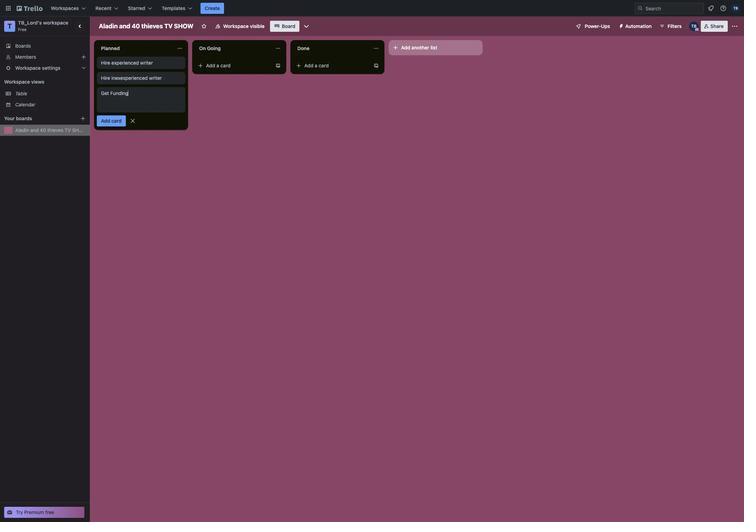 Task type: describe. For each thing, give the bounding box(es) containing it.
inexexperienced
[[111, 75, 148, 81]]

filters button
[[658, 21, 684, 32]]

power-ups
[[585, 23, 611, 29]]

hire experienced writer
[[101, 60, 153, 66]]

create
[[205, 5, 220, 11]]

t
[[8, 22, 12, 30]]

share
[[711, 23, 724, 29]]

add card button
[[97, 116, 126, 127]]

workspace for workspace visible
[[223, 23, 249, 29]]

table
[[15, 91, 27, 97]]

On Going text field
[[195, 43, 271, 54]]

workspace for workspace settings
[[15, 65, 41, 71]]

members link
[[0, 52, 90, 63]]

card for on going
[[221, 63, 231, 69]]

Planned text field
[[97, 43, 173, 54]]

experienced
[[111, 60, 139, 66]]

calendar
[[15, 102, 35, 108]]

star or unstar board image
[[201, 24, 207, 29]]

cancel image
[[129, 118, 136, 125]]

tb_lord's workspace free
[[18, 20, 68, 32]]

40 inside board name text box
[[132, 22, 140, 30]]

add a card button for done
[[293, 60, 371, 71]]

Done text field
[[293, 43, 370, 54]]

going
[[207, 45, 221, 51]]

aladin and 40 thieves tv show link
[[15, 127, 87, 134]]

premium
[[24, 510, 44, 516]]

tb_lord (tylerblack44) image
[[690, 21, 699, 31]]

0 horizontal spatial aladin and 40 thieves tv show
[[15, 127, 87, 133]]

list
[[431, 45, 438, 51]]

aladin and 40 thieves tv show inside board name text box
[[99, 22, 194, 30]]

workspace settings
[[15, 65, 61, 71]]

add a card button for on going
[[195, 60, 273, 71]]

board link
[[270, 21, 300, 32]]

automation
[[626, 23, 652, 29]]

workspace visible
[[223, 23, 265, 29]]

0 horizontal spatial tv
[[65, 127, 71, 133]]

board
[[282, 23, 296, 29]]

add down on going
[[206, 63, 215, 69]]

add right the add board 'icon'
[[101, 118, 110, 124]]

power-ups button
[[571, 21, 615, 32]]

back to home image
[[17, 3, 43, 14]]

power-
[[585, 23, 602, 29]]

on
[[199, 45, 206, 51]]

workspaces button
[[47, 3, 90, 14]]

hire experienced writer link
[[101, 60, 181, 66]]

ups
[[602, 23, 611, 29]]

0 horizontal spatial show
[[72, 127, 87, 133]]

workspace
[[43, 20, 68, 26]]

tyler black (tylerblack44) image
[[732, 4, 741, 12]]

a for done
[[315, 63, 318, 69]]

aladin inside board name text box
[[99, 22, 118, 30]]

try
[[16, 510, 23, 516]]

1 vertical spatial 40
[[40, 127, 46, 133]]



Task type: locate. For each thing, give the bounding box(es) containing it.
40 down starred
[[132, 22, 140, 30]]

1 vertical spatial hire
[[101, 75, 110, 81]]

workspace up table
[[4, 79, 30, 85]]

add left another
[[401, 45, 411, 51]]

0 horizontal spatial thieves
[[47, 127, 63, 133]]

2 add a card button from the left
[[293, 60, 371, 71]]

add card
[[101, 118, 122, 124]]

workspace for workspace views
[[4, 79, 30, 85]]

hire inexexperienced writer
[[101, 75, 162, 81]]

show menu image
[[732, 23, 739, 30]]

try premium free
[[16, 510, 54, 516]]

card inside button
[[111, 118, 122, 124]]

writer up hire inexexperienced writer link
[[140, 60, 153, 66]]

Board name text field
[[96, 21, 197, 32]]

0 horizontal spatial 40
[[40, 127, 46, 133]]

0 vertical spatial hire
[[101, 60, 110, 66]]

1 add a card button from the left
[[195, 60, 273, 71]]

1 vertical spatial aladin and 40 thieves tv show
[[15, 127, 87, 133]]

tv down calendar link
[[65, 127, 71, 133]]

1 horizontal spatial 40
[[132, 22, 140, 30]]

writer for hire experienced writer
[[140, 60, 153, 66]]

add down done
[[305, 63, 314, 69]]

aladin and 40 thieves tv show
[[99, 22, 194, 30], [15, 127, 87, 133]]

0 vertical spatial and
[[119, 22, 130, 30]]

1 vertical spatial and
[[30, 127, 39, 133]]

tv down templates
[[164, 22, 173, 30]]

2 add a card from the left
[[305, 63, 329, 69]]

visible
[[250, 23, 265, 29]]

card
[[221, 63, 231, 69], [319, 63, 329, 69], [111, 118, 122, 124]]

create button
[[201, 3, 224, 14]]

thieves down your boards with 1 items element
[[47, 127, 63, 133]]

thieves inside aladin and 40 thieves tv show link
[[47, 127, 63, 133]]

try premium free button
[[4, 508, 84, 519]]

1 add a card from the left
[[206, 63, 231, 69]]

writer for hire inexexperienced writer
[[149, 75, 162, 81]]

boards link
[[0, 40, 90, 52]]

create from template… image
[[275, 63, 281, 69]]

hire
[[101, 60, 110, 66], [101, 75, 110, 81]]

workspace visible button
[[211, 21, 269, 32]]

primary element
[[0, 0, 745, 17]]

show
[[174, 22, 194, 30], [72, 127, 87, 133]]

show down the add board 'icon'
[[72, 127, 87, 133]]

settings
[[42, 65, 61, 71]]

hire for hire experienced writer
[[101, 60, 110, 66]]

filters
[[668, 23, 682, 29]]

workspace inside popup button
[[15, 65, 41, 71]]

boards
[[15, 43, 31, 49]]

another
[[412, 45, 430, 51]]

0 vertical spatial writer
[[140, 60, 153, 66]]

aladin
[[99, 22, 118, 30], [15, 127, 29, 133]]

0 horizontal spatial and
[[30, 127, 39, 133]]

0 horizontal spatial a
[[217, 63, 219, 69]]

0 notifications image
[[707, 4, 716, 12]]

1 horizontal spatial thieves
[[141, 22, 163, 30]]

views
[[31, 79, 44, 85]]

0 vertical spatial aladin and 40 thieves tv show
[[99, 22, 194, 30]]

thieves down starred popup button
[[141, 22, 163, 30]]

free
[[45, 510, 54, 516]]

0 vertical spatial 40
[[132, 22, 140, 30]]

members
[[15, 54, 36, 60]]

share button
[[701, 21, 728, 32]]

hire down planned
[[101, 60, 110, 66]]

0 horizontal spatial card
[[111, 118, 122, 124]]

add a card for done
[[305, 63, 329, 69]]

1 horizontal spatial add a card button
[[293, 60, 371, 71]]

boards
[[16, 116, 32, 121]]

planned
[[101, 45, 120, 51]]

1 hire from the top
[[101, 60, 110, 66]]

1 horizontal spatial aladin and 40 thieves tv show
[[99, 22, 194, 30]]

1 vertical spatial thieves
[[47, 127, 63, 133]]

add a card down going in the top left of the page
[[206, 63, 231, 69]]

a down done text box
[[315, 63, 318, 69]]

hire inexexperienced writer link
[[101, 75, 181, 82]]

table link
[[15, 90, 86, 97]]

workspace navigation collapse icon image
[[75, 21, 85, 31]]

1 horizontal spatial show
[[174, 22, 194, 30]]

customize views image
[[303, 23, 310, 30]]

tv inside board name text box
[[164, 22, 173, 30]]

aladin down boards
[[15, 127, 29, 133]]

Search field
[[644, 3, 704, 13]]

1 vertical spatial workspace
[[15, 65, 41, 71]]

1 horizontal spatial a
[[315, 63, 318, 69]]

add another list button
[[389, 40, 483, 55]]

hire for hire inexexperienced writer
[[101, 75, 110, 81]]

done
[[298, 45, 310, 51]]

1 a from the left
[[217, 63, 219, 69]]

workspace
[[223, 23, 249, 29], [15, 65, 41, 71], [4, 79, 30, 85]]

templates button
[[158, 3, 197, 14]]

add a card button down the on going text box
[[195, 60, 273, 71]]

1 horizontal spatial tv
[[164, 22, 173, 30]]

0 vertical spatial aladin
[[99, 22, 118, 30]]

2 hire from the top
[[101, 75, 110, 81]]

add
[[401, 45, 411, 51], [206, 63, 215, 69], [305, 63, 314, 69], [101, 118, 110, 124]]

hire left inexexperienced
[[101, 75, 110, 81]]

0 horizontal spatial add a card button
[[195, 60, 273, 71]]

workspace views
[[4, 79, 44, 85]]

thieves inside board name text box
[[141, 22, 163, 30]]

writer down hire experienced writer link on the left of the page
[[149, 75, 162, 81]]

templates
[[162, 5, 185, 11]]

1 vertical spatial writer
[[149, 75, 162, 81]]

1 horizontal spatial and
[[119, 22, 130, 30]]

1 vertical spatial tv
[[65, 127, 71, 133]]

your
[[4, 116, 15, 121]]

add a card
[[206, 63, 231, 69], [305, 63, 329, 69]]

workspace down members
[[15, 65, 41, 71]]

workspace left visible
[[223, 23, 249, 29]]

recent
[[96, 5, 112, 11]]

sm image
[[616, 21, 626, 30]]

0 vertical spatial workspace
[[223, 23, 249, 29]]

add another list
[[401, 45, 438, 51]]

t link
[[4, 21, 15, 32]]

2 a from the left
[[315, 63, 318, 69]]

show down templates popup button
[[174, 22, 194, 30]]

add a card down done
[[305, 63, 329, 69]]

1 horizontal spatial aladin
[[99, 22, 118, 30]]

calendar link
[[15, 101, 86, 108]]

add a card for on going
[[206, 63, 231, 69]]

aladin and 40 thieves tv show down starred popup button
[[99, 22, 194, 30]]

workspaces
[[51, 5, 79, 11]]

tv
[[164, 22, 173, 30], [65, 127, 71, 133]]

0 horizontal spatial aladin
[[15, 127, 29, 133]]

and down your boards with 1 items element
[[30, 127, 39, 133]]

writer
[[140, 60, 153, 66], [149, 75, 162, 81]]

add a card button down done text box
[[293, 60, 371, 71]]

40
[[132, 22, 140, 30], [40, 127, 46, 133]]

show inside board name text box
[[174, 22, 194, 30]]

add board image
[[80, 116, 86, 121]]

0 vertical spatial tv
[[164, 22, 173, 30]]

your boards
[[4, 116, 32, 121]]

on going
[[199, 45, 221, 51]]

tb_lord's
[[18, 20, 42, 26]]

and down starred
[[119, 22, 130, 30]]

card left cancel icon
[[111, 118, 122, 124]]

2 vertical spatial workspace
[[4, 79, 30, 85]]

2 horizontal spatial card
[[319, 63, 329, 69]]

aladin and 40 thieves tv show down your boards with 1 items element
[[15, 127, 87, 133]]

tb_lord's workspace link
[[18, 20, 68, 26]]

0 vertical spatial thieves
[[141, 22, 163, 30]]

search image
[[638, 6, 644, 11]]

and
[[119, 22, 130, 30], [30, 127, 39, 133]]

automation button
[[616, 21, 656, 32]]

Enter a title for this card… text field
[[97, 87, 185, 113]]

this member is an admin of this board. image
[[696, 28, 699, 31]]

aladin down recent popup button
[[99, 22, 118, 30]]

card down done text box
[[319, 63, 329, 69]]

0 vertical spatial show
[[174, 22, 194, 30]]

1 vertical spatial aladin
[[15, 127, 29, 133]]

40 down your boards with 1 items element
[[40, 127, 46, 133]]

card down the on going text box
[[221, 63, 231, 69]]

and inside board name text box
[[119, 22, 130, 30]]

a down going in the top left of the page
[[217, 63, 219, 69]]

a for on going
[[217, 63, 219, 69]]

1 horizontal spatial card
[[221, 63, 231, 69]]

workspace inside "button"
[[223, 23, 249, 29]]

card for done
[[319, 63, 329, 69]]

create from template… image
[[374, 63, 379, 69]]

a
[[217, 63, 219, 69], [315, 63, 318, 69]]

recent button
[[91, 3, 123, 14]]

starred
[[128, 5, 145, 11]]

your boards with 1 items element
[[4, 115, 70, 123]]

thieves
[[141, 22, 163, 30], [47, 127, 63, 133]]

starred button
[[124, 3, 156, 14]]

free
[[18, 27, 27, 32]]

open information menu image
[[720, 5, 727, 12]]

1 vertical spatial show
[[72, 127, 87, 133]]

0 horizontal spatial add a card
[[206, 63, 231, 69]]

1 horizontal spatial add a card
[[305, 63, 329, 69]]

workspace settings button
[[0, 63, 90, 74]]

add a card button
[[195, 60, 273, 71], [293, 60, 371, 71]]



Task type: vqa. For each thing, say whether or not it's contained in the screenshot.
bottom writer
yes



